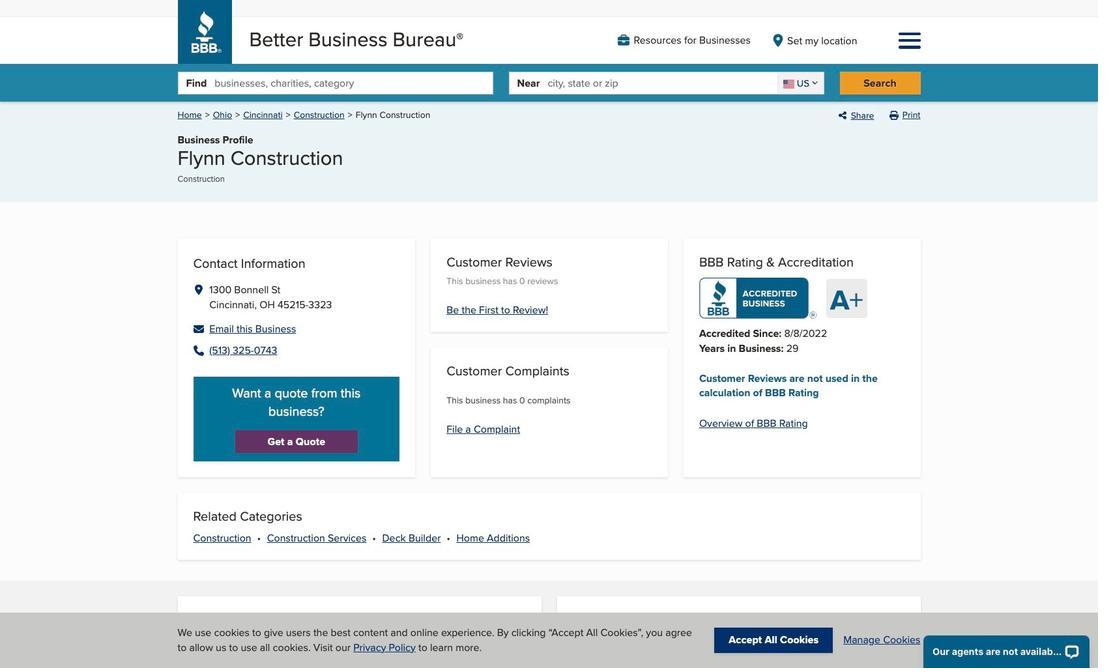 Task type: vqa. For each thing, say whether or not it's contained in the screenshot.
The News to the middle
no



Task type: locate. For each thing, give the bounding box(es) containing it.
None field
[[777, 73, 823, 94]]

city, state or zip field
[[548, 73, 777, 94]]



Task type: describe. For each thing, give the bounding box(es) containing it.
businesses, charities, category search field
[[215, 73, 492, 94]]

bbb accredited business image
[[699, 278, 817, 319]]



